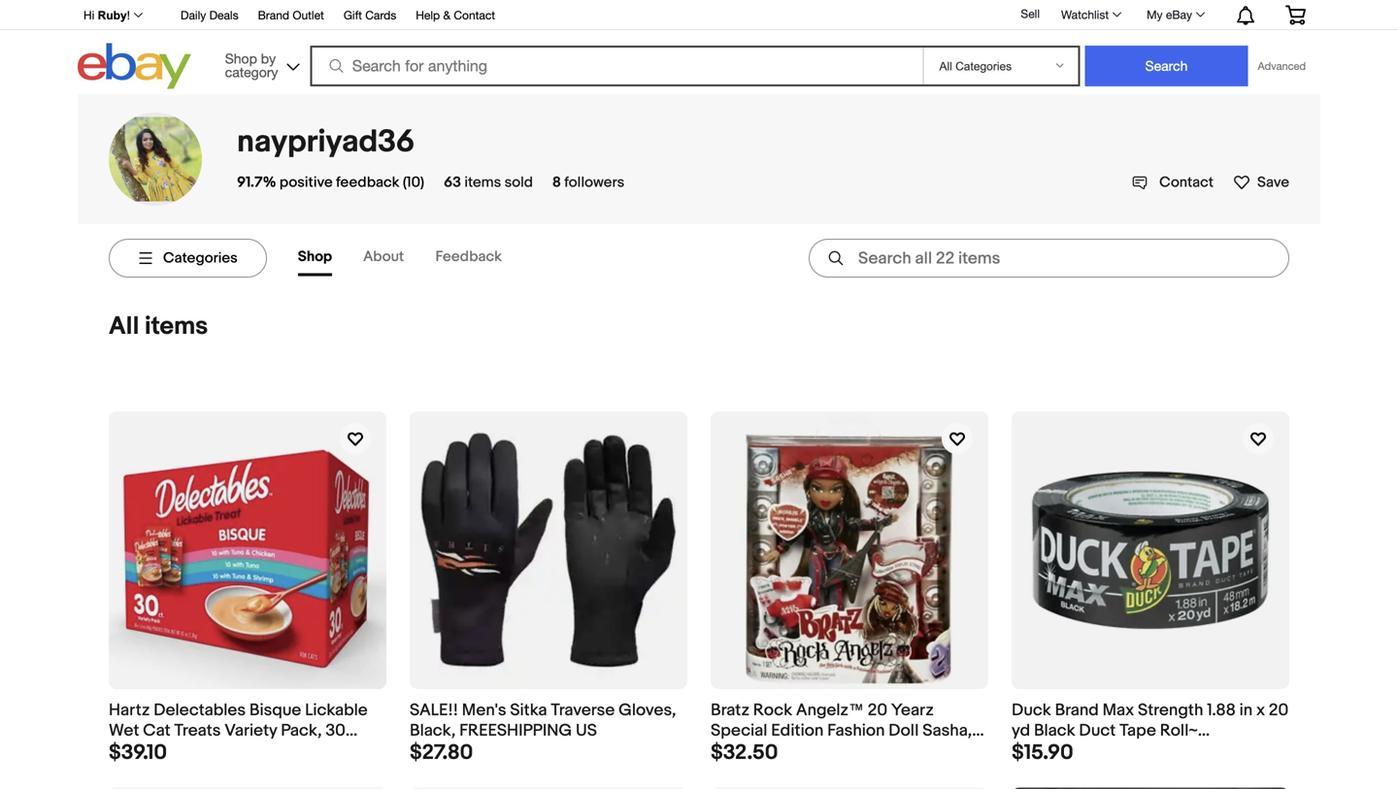 Task type: locate. For each thing, give the bounding box(es) containing it.
tab list
[[298, 240, 533, 276]]

freeshipping inside bratz rock angelz™ 20 yearz special edition fashion doll sasha, freeshipping us
[[711, 741, 823, 761]]

1 horizontal spatial us
[[827, 741, 848, 761]]

brand
[[258, 8, 289, 22], [1055, 701, 1099, 721]]

20 inside duck brand max strength 1.88 in x 20 yd black duct tape roll~ fastshipping us
[[1269, 701, 1289, 721]]

gift cards
[[344, 8, 396, 22]]

naypriyad36
[[237, 123, 415, 161]]

0 horizontal spatial brand
[[258, 8, 289, 22]]

shop left about
[[298, 248, 332, 266]]

contact link
[[1132, 174, 1214, 191]]

in
[[1240, 701, 1253, 721]]

sasha,
[[923, 721, 972, 741]]

0 horizontal spatial shop
[[225, 50, 257, 67]]

$32.50
[[711, 741, 778, 766]]

brand inside duck brand max strength 1.88 in x 20 yd black duct tape roll~ fastshipping us
[[1055, 701, 1099, 721]]

sale!!
[[410, 701, 458, 721]]

sold
[[505, 174, 533, 191]]

1 vertical spatial items
[[145, 312, 208, 342]]

20
[[868, 701, 888, 721], [1269, 701, 1289, 721]]

us right sitka
[[576, 721, 597, 741]]

1 horizontal spatial shop
[[298, 248, 332, 266]]

deals
[[209, 8, 238, 22]]

brand up fastshipping on the bottom of the page
[[1055, 701, 1099, 721]]

1 vertical spatial contact
[[1160, 174, 1214, 191]]

feedback
[[436, 248, 502, 266]]

0 vertical spatial contact
[[454, 8, 495, 22]]

us down angelz™
[[827, 741, 848, 761]]

rock
[[753, 701, 792, 721]]

Search for anything text field
[[313, 48, 919, 84]]

1 20 from the left
[[868, 701, 888, 721]]

feedback
[[336, 174, 400, 191]]

us
[[576, 721, 597, 741], [827, 741, 848, 761], [1128, 741, 1149, 761]]

us inside duck brand max strength 1.88 in x 20 yd black duct tape roll~ fastshipping us
[[1128, 741, 1149, 761]]

doll
[[889, 721, 919, 741]]

0 vertical spatial shop
[[225, 50, 257, 67]]

1 vertical spatial brand
[[1055, 701, 1099, 721]]

bisque
[[249, 701, 301, 721]]

items right 63 on the top left
[[465, 174, 501, 191]]

0 horizontal spatial items
[[145, 312, 208, 342]]

sale!! men's sitka traverse gloves, black, freeshipping us link
[[410, 412, 688, 741]]

0 vertical spatial brand
[[258, 8, 289, 22]]

items right all
[[145, 312, 208, 342]]

ruby
[[98, 9, 127, 22]]

count
[[109, 741, 156, 761]]

None submit
[[1085, 46, 1248, 86]]

items for all
[[145, 312, 208, 342]]

positive
[[280, 174, 333, 191]]

lickable
[[305, 701, 368, 721]]

20 left doll
[[868, 701, 888, 721]]

edition
[[771, 721, 824, 741]]

advanced link
[[1248, 47, 1316, 85]]

20 right x
[[1269, 701, 1289, 721]]

duck
[[1012, 701, 1051, 721]]

0 horizontal spatial us
[[576, 721, 597, 741]]

us inside sale!! men's sitka traverse gloves, black, freeshipping us
[[576, 721, 597, 741]]

1 horizontal spatial 20
[[1269, 701, 1289, 721]]

us inside bratz rock angelz™ 20 yearz special edition fashion doll sasha, freeshipping us
[[827, 741, 848, 761]]

shop inside shop by category
[[225, 50, 257, 67]]

brand inside brand outlet link
[[258, 8, 289, 22]]

contact
[[454, 8, 495, 22], [1160, 174, 1214, 191]]

men's
[[462, 701, 506, 721]]

black,
[[410, 721, 456, 741]]

duck brand max strength 1.88 in x 20 yd black duct tape roll~ fastshipping us link
[[1012, 412, 1290, 761]]

contact right &
[[454, 8, 495, 22]]

0 horizontal spatial contact
[[454, 8, 495, 22]]

your shopping cart image
[[1285, 5, 1307, 25]]

2 horizontal spatial us
[[1128, 741, 1149, 761]]

hartz delectables bisque lickable wet cat treats variety pack, 30 count
[[109, 701, 368, 761]]

black
[[1034, 721, 1076, 741]]

all
[[109, 312, 139, 342]]

shop left by
[[225, 50, 257, 67]]

shop by category
[[225, 50, 278, 80]]

category
[[225, 64, 278, 80]]

x
[[1257, 701, 1265, 721]]

cat
[[143, 721, 171, 741]]

items
[[465, 174, 501, 191], [145, 312, 208, 342]]

0 horizontal spatial freeshipping
[[459, 721, 572, 741]]

my ebay link
[[1136, 3, 1214, 26]]

about
[[363, 248, 404, 266]]

1 vertical spatial shop
[[298, 248, 332, 266]]

max
[[1103, 701, 1134, 721]]

contact left save button
[[1160, 174, 1214, 191]]

91.7%
[[237, 174, 276, 191]]

none submit inside shop by category banner
[[1085, 46, 1248, 86]]

ebay
[[1166, 8, 1192, 21]]

shop
[[225, 50, 257, 67], [298, 248, 332, 266]]

categories button
[[109, 239, 267, 278]]

1 horizontal spatial freeshipping
[[711, 741, 823, 761]]

sale!! men's sitka traverse gloves, black, freeshipping us
[[410, 701, 676, 741]]

watchlist
[[1061, 8, 1109, 21]]

daily deals link
[[181, 5, 238, 27]]

brand outlet
[[258, 8, 324, 22]]

yd
[[1012, 721, 1030, 741]]

2 20 from the left
[[1269, 701, 1289, 721]]

1 horizontal spatial items
[[465, 174, 501, 191]]

0 vertical spatial items
[[465, 174, 501, 191]]

us down the max
[[1128, 741, 1149, 761]]

help & contact link
[[416, 5, 495, 27]]

brand left the outlet
[[258, 8, 289, 22]]

fashion
[[827, 721, 885, 741]]

variety
[[225, 721, 277, 741]]

$27.80
[[410, 741, 473, 766]]

shop by category button
[[216, 43, 304, 85]]

$15.90
[[1012, 741, 1074, 766]]

help
[[416, 8, 440, 22]]

0 horizontal spatial 20
[[868, 701, 888, 721]]

1 horizontal spatial brand
[[1055, 701, 1099, 721]]

wet
[[109, 721, 139, 741]]

yearz
[[891, 701, 934, 721]]



Task type: describe. For each thing, give the bounding box(es) containing it.
hi
[[84, 9, 95, 22]]

bratz rock angelz™ 20 yearz special edition fashion doll sasha, freeshipping us
[[711, 701, 972, 761]]

bratz rock angelz™ 20 yearz special edition fashion doll sasha, freeshipping us link
[[711, 412, 989, 761]]

shop for shop by category
[[225, 50, 257, 67]]

gloves,
[[619, 701, 676, 721]]

daily deals
[[181, 8, 238, 22]]

shop for shop
[[298, 248, 332, 266]]

sitka
[[510, 701, 547, 721]]

naypriyad36 image
[[109, 117, 202, 202]]

duck brand max strength 1.88 in x 20 yd black duct tape roll~ fastshipping us
[[1012, 701, 1289, 761]]

strength
[[1138, 701, 1204, 721]]

20 inside bratz rock angelz™ 20 yearz special edition fashion doll sasha, freeshipping us
[[868, 701, 888, 721]]

8
[[552, 174, 561, 191]]

traverse
[[551, 701, 615, 721]]

angelz™
[[796, 701, 864, 721]]

30
[[326, 721, 346, 741]]

all items
[[109, 312, 208, 342]]

(10)
[[403, 174, 424, 191]]

naypriyad36 link
[[237, 123, 415, 161]]

pack,
[[281, 721, 322, 741]]

delectables
[[154, 701, 246, 721]]

special
[[711, 721, 768, 741]]

&
[[443, 8, 451, 22]]

tape
[[1120, 721, 1156, 741]]

my
[[1147, 8, 1163, 21]]

by
[[261, 50, 276, 67]]

daily
[[181, 8, 206, 22]]

gift
[[344, 8, 362, 22]]

outlet
[[293, 8, 324, 22]]

roll~
[[1160, 721, 1198, 741]]

categories
[[163, 250, 238, 267]]

fastshipping
[[1012, 741, 1124, 761]]

my ebay
[[1147, 8, 1192, 21]]

save
[[1258, 174, 1290, 191]]

duct
[[1079, 721, 1116, 741]]

1 horizontal spatial contact
[[1160, 174, 1214, 191]]

sell link
[[1012, 7, 1049, 21]]

bratz
[[711, 701, 750, 721]]

watchlist link
[[1051, 3, 1130, 26]]

save button
[[1233, 170, 1290, 191]]

hartz delectables bisque lickable wet cat treats variety pack, 30 count link
[[109, 412, 386, 761]]

63
[[444, 174, 461, 191]]

advanced
[[1258, 60, 1306, 72]]

tab list containing shop
[[298, 240, 533, 276]]

help & contact
[[416, 8, 495, 22]]

contact inside help & contact link
[[454, 8, 495, 22]]

!
[[127, 9, 130, 22]]

freeshipping inside sale!! men's sitka traverse gloves, black, freeshipping us
[[459, 721, 572, 741]]

treats
[[174, 721, 221, 741]]

followers
[[564, 174, 625, 191]]

shop by category banner
[[73, 0, 1321, 94]]

account navigation
[[73, 0, 1321, 30]]

Search all 22 items field
[[809, 239, 1290, 278]]

hi ruby !
[[84, 9, 130, 22]]

brand outlet link
[[258, 5, 324, 27]]

$39.10
[[109, 741, 167, 766]]

91.7% positive feedback (10)
[[237, 174, 424, 191]]

1.88
[[1207, 701, 1236, 721]]

gift cards link
[[344, 5, 396, 27]]

hartz
[[109, 701, 150, 721]]

cards
[[365, 8, 396, 22]]

items for 63
[[465, 174, 501, 191]]

63 items sold
[[444, 174, 533, 191]]

sell
[[1021, 7, 1040, 21]]

8 followers
[[552, 174, 625, 191]]



Task type: vqa. For each thing, say whether or not it's contained in the screenshot.
$35.99
no



